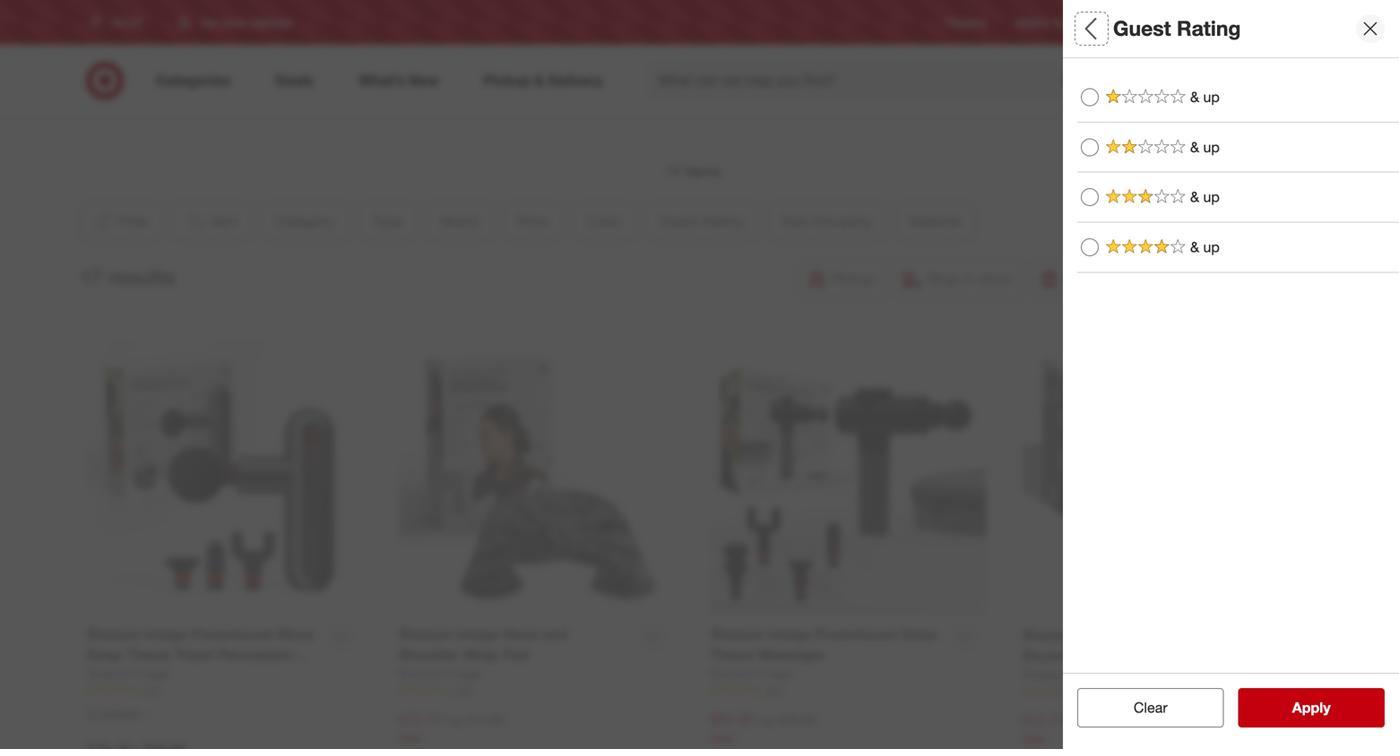 Task type: vqa. For each thing, say whether or not it's contained in the screenshot.
Hershey's for Hershey's Kisses Solid Milk Chocolate Santa Hat Holiday Candy - 1.45oz $2.00
no



Task type: locate. For each thing, give the bounding box(es) containing it.
115
[[142, 684, 160, 697]]

$12.74 reg $14.99 sale
[[398, 711, 504, 746], [1022, 711, 1128, 747]]

0 vertical spatial 17
[[665, 163, 681, 180]]

3 up from the top
[[1203, 188, 1220, 206]]

circle
[[1198, 16, 1226, 29]]

1 vertical spatial & up radio
[[1081, 188, 1099, 206]]

guest rating
[[1113, 16, 1241, 41]]

0 horizontal spatial results
[[108, 265, 175, 290]]

4 up from the top
[[1203, 238, 1220, 256]]

reg for 146
[[1069, 713, 1087, 729]]

2 & from the top
[[1190, 138, 1199, 156]]

1 horizontal spatial $12.74 reg $14.99 sale
[[1022, 711, 1128, 747]]

weekly
[[1015, 16, 1050, 29]]

apply
[[1292, 699, 1331, 717]]

clear for clear all
[[1125, 699, 1159, 717]]

1 up from the top
[[1203, 88, 1220, 106]]

up
[[1203, 88, 1220, 106], [1203, 138, 1220, 156], [1203, 188, 1220, 206], [1203, 238, 1220, 256]]

1 vertical spatial 17
[[80, 265, 103, 290]]

2 up from the top
[[1203, 138, 1220, 156]]

weekly ad
[[1015, 16, 1066, 29]]

reg down 144
[[445, 712, 463, 728]]

1 horizontal spatial $12.74
[[1022, 711, 1065, 729]]

$14.99
[[467, 712, 504, 728], [1090, 713, 1128, 729]]

2 clear from the left
[[1134, 699, 1168, 717]]

17 for 17 items
[[665, 163, 681, 180]]

1 horizontal spatial reg
[[757, 712, 775, 728]]

all
[[1163, 699, 1177, 717]]

target circle link
[[1166, 15, 1226, 30]]

1 vertical spatial & up radio
[[1081, 238, 1099, 256]]

What can we help you find? suggestions appear below search field
[[647, 61, 1093, 100]]

17
[[665, 163, 681, 180], [80, 265, 103, 290]]

registry
[[947, 16, 986, 29]]

0 vertical spatial & up radio
[[1081, 138, 1099, 156]]

brand
[[1077, 202, 1126, 223]]

2 horizontal spatial reg
[[1069, 713, 1087, 729]]

reg for 231
[[757, 712, 775, 728]]

see results
[[1273, 699, 1350, 717]]

$14.99 down 144
[[467, 712, 504, 728]]

1 clear from the left
[[1125, 699, 1159, 717]]

$14.99 for 146
[[1090, 713, 1128, 729]]

reg down the 146
[[1069, 713, 1087, 729]]

ad
[[1052, 16, 1066, 29]]

1 horizontal spatial $14.99
[[1090, 713, 1128, 729]]

clear inside 'button'
[[1125, 699, 1159, 717]]

144
[[454, 684, 472, 697]]

1 horizontal spatial sale
[[710, 731, 735, 746]]

3 & up from the top
[[1190, 188, 1220, 206]]

0 vertical spatial results
[[108, 265, 175, 290]]

$12.74 reg $14.99 sale for 146
[[1022, 711, 1128, 747]]

1 horizontal spatial 17
[[665, 163, 681, 180]]

sale inside $84.99 reg $99.99 sale
[[710, 731, 735, 746]]

category
[[1077, 77, 1152, 97]]

guest rating dialog
[[1063, 0, 1399, 749]]

clear inside button
[[1134, 699, 1168, 717]]

0 horizontal spatial $12.74
[[398, 711, 441, 728]]

0 vertical spatial & up radio
[[1081, 88, 1099, 106]]

clear all button
[[1077, 688, 1224, 728]]

2 & up from the top
[[1190, 138, 1220, 156]]

0 horizontal spatial reg
[[445, 712, 463, 728]]

& up radio
[[1081, 88, 1099, 106], [1081, 238, 1099, 256]]

all filters
[[1077, 16, 1163, 41]]

1 horizontal spatial results
[[1303, 699, 1350, 717]]

0 horizontal spatial 17
[[80, 265, 103, 290]]

$12.74
[[398, 711, 441, 728], [1022, 711, 1065, 729]]

&
[[1190, 88, 1199, 106], [1190, 138, 1199, 156], [1190, 188, 1199, 206], [1190, 238, 1199, 256]]

2 horizontal spatial sale
[[1022, 732, 1047, 747]]

reg inside $84.99 reg $99.99 sale
[[757, 712, 775, 728]]

1 & up from the top
[[1190, 88, 1220, 106]]

17 for 17 results
[[80, 265, 103, 290]]

redcard
[[1095, 16, 1137, 29]]

clear
[[1125, 699, 1159, 717], [1134, 699, 1168, 717]]

& up radio up the type
[[1081, 88, 1099, 106]]

$14.99 down the 146
[[1090, 713, 1128, 729]]

search
[[1081, 74, 1124, 91]]

weekly ad link
[[1015, 15, 1066, 30]]

clear button
[[1077, 688, 1224, 728]]

reg
[[445, 712, 463, 728], [757, 712, 775, 728], [1069, 713, 1087, 729]]

3 & from the top
[[1190, 188, 1199, 206]]

1 vertical spatial results
[[1303, 699, 1350, 717]]

results for 17 results
[[108, 265, 175, 290]]

rating
[[1177, 16, 1241, 41]]

$84.99 reg $99.99 sale
[[710, 711, 816, 746]]

& up radio
[[1081, 138, 1099, 156], [1081, 188, 1099, 206]]

115 link
[[86, 683, 363, 699]]

& up radio up price
[[1081, 238, 1099, 256]]

filters
[[1108, 16, 1163, 41]]

0 horizontal spatial sale
[[398, 731, 423, 746]]

reg for 144
[[445, 712, 463, 728]]

$12.74 reg $14.99 sale down the 146
[[1022, 711, 1128, 747]]

results
[[108, 265, 175, 290], [1303, 699, 1350, 717]]

& up radio down the category
[[1081, 138, 1099, 156]]

& up radio down the type
[[1081, 188, 1099, 206]]

see results button
[[1238, 688, 1385, 728]]

brand button
[[1077, 184, 1386, 246]]

results for see results
[[1303, 699, 1350, 717]]

$12.74 reg $14.99 sale down 144
[[398, 711, 504, 746]]

sale
[[398, 731, 423, 746], [710, 731, 735, 746], [1022, 732, 1047, 747]]

0 horizontal spatial $14.99
[[467, 712, 504, 728]]

see
[[1273, 699, 1299, 717]]

$84.99
[[710, 711, 753, 728]]

results inside 'button'
[[1303, 699, 1350, 717]]

0 horizontal spatial $12.74 reg $14.99 sale
[[398, 711, 504, 746]]

reg down 231
[[757, 712, 775, 728]]

up for 2nd & up option from the bottom
[[1203, 138, 1220, 156]]

& up
[[1190, 88, 1220, 106], [1190, 138, 1220, 156], [1190, 188, 1220, 206], [1190, 238, 1220, 256]]

sale for 146
[[1022, 732, 1047, 747]]

clear all
[[1125, 699, 1177, 717]]

sale for 231
[[710, 731, 735, 746]]



Task type: describe. For each thing, give the bounding box(es) containing it.
146 link
[[1022, 684, 1299, 699]]

2 & up radio from the top
[[1081, 188, 1099, 206]]

all filters dialog
[[1063, 0, 1399, 749]]

144 link
[[398, 683, 674, 699]]

$14.99 for 144
[[467, 712, 504, 728]]

price button
[[1077, 246, 1386, 309]]

target
[[1166, 16, 1196, 29]]

target circle
[[1166, 16, 1226, 29]]

category button
[[1077, 58, 1386, 121]]

type
[[1077, 139, 1115, 160]]

all
[[1077, 16, 1102, 41]]

sale for 144
[[398, 731, 423, 746]]

1 & up radio from the top
[[1081, 138, 1099, 156]]

type button
[[1077, 121, 1386, 184]]

2 & up radio from the top
[[1081, 238, 1099, 256]]

up for 1st & up option from the bottom
[[1203, 188, 1220, 206]]

up for 1st & up radio from the top of the guest rating dialog in the right of the page
[[1203, 88, 1220, 106]]

$12.74 for 146
[[1022, 711, 1065, 729]]

apply button
[[1238, 688, 1385, 728]]

4 & up from the top
[[1190, 238, 1220, 256]]

clear for clear
[[1134, 699, 1168, 717]]

231 link
[[710, 683, 986, 699]]

redcard link
[[1095, 15, 1137, 30]]

$99.99
[[779, 712, 816, 728]]

146
[[1078, 685, 1096, 698]]

guest
[[1113, 16, 1171, 41]]

17 results
[[80, 265, 175, 290]]

231
[[766, 684, 784, 697]]

items
[[685, 163, 720, 180]]

up for 1st & up radio from the bottom
[[1203, 238, 1220, 256]]

price
[[1077, 265, 1119, 286]]

$12.74 reg $14.99 sale for 144
[[398, 711, 504, 746]]

17 items
[[665, 163, 720, 180]]

1 & up radio from the top
[[1081, 88, 1099, 106]]

registry link
[[947, 15, 986, 30]]

search button
[[1081, 61, 1124, 104]]

1 & from the top
[[1190, 88, 1199, 106]]

$12.74 for 144
[[398, 711, 441, 728]]

4 & from the top
[[1190, 238, 1199, 256]]



